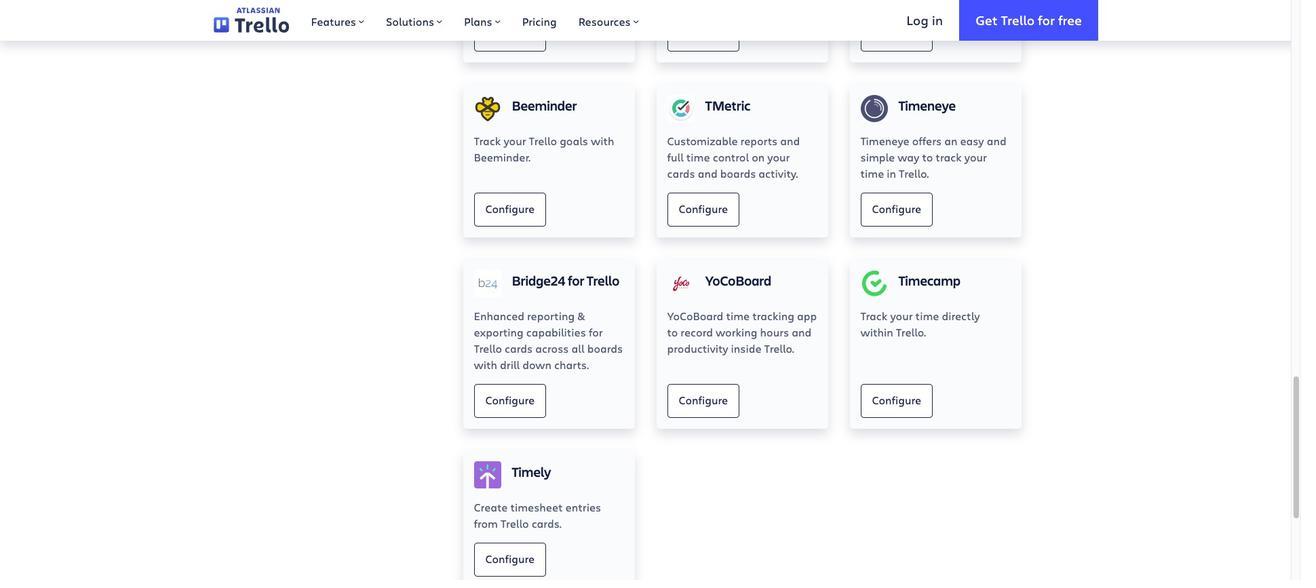 Task type: vqa. For each thing, say whether or not it's contained in the screenshot.


Task type: describe. For each thing, give the bounding box(es) containing it.
tracking
[[753, 309, 794, 323]]

your inside the track your trello goals with beeminder.
[[504, 134, 526, 148]]

log
[[907, 11, 929, 28]]

yocoboard time tracking app to record working hours and productivity inside trello.
[[667, 309, 817, 355]]

your inside timeneye offers an easy and simple way to track your time in trello.
[[965, 150, 987, 164]]

track for beeminder
[[474, 134, 501, 148]]

timeneye for timeneye offers an easy and simple way to track your time in trello.
[[861, 134, 910, 148]]

all
[[572, 341, 585, 355]]

configure for yocoboard
[[679, 393, 728, 407]]

time inside yocoboard time tracking app to record working hours and productivity inside trello.
[[726, 309, 750, 323]]

directly
[[942, 309, 980, 323]]

configure link for yocoboard
[[667, 384, 740, 418]]

beeminder
[[512, 96, 577, 115]]

time inside timeneye offers an easy and simple way to track your time in trello.
[[861, 166, 884, 180]]

free
[[1058, 11, 1082, 28]]

features button
[[300, 0, 375, 41]]

trello inside the track your trello goals with beeminder.
[[529, 134, 557, 148]]

to inside yocoboard time tracking app to record working hours and productivity inside trello.
[[667, 325, 678, 339]]

charts.
[[554, 357, 589, 372]]

get
[[976, 11, 998, 28]]

time inside customizable reports and full time control on your cards and boards activity.
[[686, 150, 710, 164]]

create timesheet entries from trello cards.
[[474, 500, 601, 530]]

solutions
[[386, 14, 434, 28]]

configure for tmetric
[[679, 202, 728, 216]]

way
[[898, 150, 920, 164]]

record
[[681, 325, 713, 339]]

track
[[936, 150, 962, 164]]

trello. inside yocoboard time tracking app to record working hours and productivity inside trello.
[[764, 341, 794, 355]]

configure link for beeminder
[[474, 193, 546, 227]]

customizable
[[667, 134, 738, 148]]

trello right bridge24 on the left of the page
[[587, 271, 620, 290]]

configure for beeminder
[[485, 202, 535, 216]]

offers
[[912, 134, 942, 148]]

drill
[[500, 357, 520, 372]]

log in link
[[890, 0, 959, 41]]

bridge24
[[512, 271, 566, 290]]

and down control
[[698, 166, 718, 180]]

0 vertical spatial for
[[1038, 11, 1055, 28]]

yocoboard for yocoboard time tracking app to record working hours and productivity inside trello.
[[667, 309, 723, 323]]

configure link for timely
[[474, 543, 546, 577]]

trello inside create timesheet entries from trello cards.
[[501, 516, 529, 530]]

hours
[[760, 325, 789, 339]]

full
[[667, 150, 684, 164]]

log in
[[907, 11, 943, 28]]

plans
[[464, 14, 492, 28]]

inside
[[731, 341, 762, 355]]

productivity
[[667, 341, 728, 355]]

trello inside enhanced reporting & exporting capabilities for trello cards across all boards with drill down charts.
[[474, 341, 502, 355]]

in inside timeneye offers an easy and simple way to track your time in trello.
[[887, 166, 896, 180]]

across
[[536, 341, 569, 355]]

pricing
[[522, 14, 557, 28]]

control
[[713, 150, 749, 164]]

1 horizontal spatial in
[[932, 11, 943, 28]]

and inside timeneye offers an easy and simple way to track your time in trello.
[[987, 134, 1007, 148]]

plans button
[[453, 0, 511, 41]]

reports
[[741, 134, 778, 148]]

boards for bridge24 for trello
[[587, 341, 623, 355]]

yocoboard for yocoboard
[[705, 271, 772, 290]]

resources button
[[568, 0, 650, 41]]

boards for tmetric
[[720, 166, 756, 180]]

activity.
[[759, 166, 798, 180]]

solutions button
[[375, 0, 453, 41]]

track your time directly within trello.
[[861, 309, 980, 339]]

configure for timeneye
[[872, 202, 921, 216]]

pricing link
[[511, 0, 568, 41]]

with inside enhanced reporting & exporting capabilities for trello cards across all boards with drill down charts.
[[474, 357, 497, 372]]

configure for timecamp
[[872, 393, 921, 407]]

easy
[[960, 134, 984, 148]]



Task type: locate. For each thing, give the bounding box(es) containing it.
with inside the track your trello goals with beeminder.
[[591, 134, 614, 148]]

timeneye offers an easy and simple way to track your time in trello.
[[861, 134, 1007, 180]]

0 horizontal spatial for
[[568, 271, 584, 290]]

time up working at the bottom right of page
[[726, 309, 750, 323]]

boards right all
[[587, 341, 623, 355]]

reporting
[[527, 309, 575, 323]]

0 vertical spatial timeneye
[[899, 96, 956, 115]]

0 vertical spatial to
[[922, 150, 933, 164]]

0 horizontal spatial track
[[474, 134, 501, 148]]

configure link for timecamp
[[861, 384, 933, 418]]

customizable reports and full time control on your cards and boards activity.
[[667, 134, 800, 180]]

trello inside get trello for free link
[[1001, 11, 1035, 28]]

get trello for free
[[976, 11, 1082, 28]]

yocoboard
[[705, 271, 772, 290], [667, 309, 723, 323]]

with right goals
[[591, 134, 614, 148]]

trello. right within on the bottom of the page
[[896, 325, 926, 339]]

0 vertical spatial boards
[[720, 166, 756, 180]]

yocoboard up record at right bottom
[[667, 309, 723, 323]]

your inside track your time directly within trello.
[[890, 309, 913, 323]]

0 vertical spatial in
[[932, 11, 943, 28]]

0 vertical spatial track
[[474, 134, 501, 148]]

1 horizontal spatial for
[[589, 325, 603, 339]]

boards down control
[[720, 166, 756, 180]]

trello. inside timeneye offers an easy and simple way to track your time in trello.
[[899, 166, 929, 180]]

1 vertical spatial boards
[[587, 341, 623, 355]]

enhanced
[[474, 309, 524, 323]]

down
[[523, 357, 552, 372]]

timeneye up simple
[[861, 134, 910, 148]]

with left drill
[[474, 357, 497, 372]]

boards inside enhanced reporting & exporting capabilities for trello cards across all boards with drill down charts.
[[587, 341, 623, 355]]

trello right "get"
[[1001, 11, 1035, 28]]

bridge24 for trello
[[512, 271, 620, 290]]

1 vertical spatial yocoboard
[[667, 309, 723, 323]]

with
[[591, 134, 614, 148], [474, 357, 497, 372]]

timeneye
[[899, 96, 956, 115], [861, 134, 910, 148]]

for inside enhanced reporting & exporting capabilities for trello cards across all boards with drill down charts.
[[589, 325, 603, 339]]

goals
[[560, 134, 588, 148]]

time inside track your time directly within trello.
[[916, 309, 939, 323]]

0 vertical spatial trello.
[[899, 166, 929, 180]]

your up within on the bottom of the page
[[890, 309, 913, 323]]

in down simple
[[887, 166, 896, 180]]

track inside the track your trello goals with beeminder.
[[474, 134, 501, 148]]

1 vertical spatial for
[[568, 271, 584, 290]]

and down app
[[792, 325, 812, 339]]

1 horizontal spatial track
[[861, 309, 888, 323]]

2 horizontal spatial for
[[1038, 11, 1055, 28]]

cards up drill
[[505, 341, 533, 355]]

timesheet
[[510, 500, 563, 514]]

0 horizontal spatial cards
[[505, 341, 533, 355]]

1 vertical spatial with
[[474, 357, 497, 372]]

beeminder.
[[474, 150, 531, 164]]

within
[[861, 325, 893, 339]]

0 horizontal spatial with
[[474, 357, 497, 372]]

atlassian trello image
[[214, 8, 289, 33]]

working
[[716, 325, 758, 339]]

0 vertical spatial yocoboard
[[705, 271, 772, 290]]

get trello for free link
[[959, 0, 1098, 41]]

to inside timeneye offers an easy and simple way to track your time in trello.
[[922, 150, 933, 164]]

2 vertical spatial for
[[589, 325, 603, 339]]

track up beeminder.
[[474, 134, 501, 148]]

track inside track your time directly within trello.
[[861, 309, 888, 323]]

trello.
[[899, 166, 929, 180], [896, 325, 926, 339], [764, 341, 794, 355]]

time down 'customizable'
[[686, 150, 710, 164]]

exporting
[[474, 325, 524, 339]]

tmetric
[[705, 96, 751, 115]]

capabilities
[[526, 325, 586, 339]]

configure link for timeneye
[[861, 193, 933, 227]]

track your trello goals with beeminder.
[[474, 134, 614, 164]]

1 vertical spatial trello.
[[896, 325, 926, 339]]

1 horizontal spatial cards
[[667, 166, 695, 180]]

features
[[311, 14, 356, 28]]

1 vertical spatial cards
[[505, 341, 533, 355]]

0 vertical spatial cards
[[667, 166, 695, 180]]

timecamp
[[899, 271, 961, 290]]

trello left goals
[[529, 134, 557, 148]]

for up the &
[[568, 271, 584, 290]]

track
[[474, 134, 501, 148], [861, 309, 888, 323]]

0 horizontal spatial boards
[[587, 341, 623, 355]]

on
[[752, 150, 765, 164]]

0 vertical spatial with
[[591, 134, 614, 148]]

1 horizontal spatial with
[[591, 134, 614, 148]]

yocoboard up tracking
[[705, 271, 772, 290]]

an
[[945, 134, 958, 148]]

time down simple
[[861, 166, 884, 180]]

configure
[[485, 27, 535, 41], [679, 27, 728, 41], [872, 27, 921, 41], [485, 202, 535, 216], [679, 202, 728, 216], [872, 202, 921, 216], [485, 393, 535, 407], [679, 393, 728, 407], [872, 393, 921, 407], [485, 552, 535, 566]]

track for timecamp
[[861, 309, 888, 323]]

trello down the timesheet
[[501, 516, 529, 530]]

to down offers
[[922, 150, 933, 164]]

cards down full
[[667, 166, 695, 180]]

time
[[686, 150, 710, 164], [861, 166, 884, 180], [726, 309, 750, 323], [916, 309, 939, 323]]

1 horizontal spatial to
[[922, 150, 933, 164]]

app
[[797, 309, 817, 323]]

and
[[780, 134, 800, 148], [987, 134, 1007, 148], [698, 166, 718, 180], [792, 325, 812, 339]]

in right log
[[932, 11, 943, 28]]

and right reports
[[780, 134, 800, 148]]

boards inside customizable reports and full time control on your cards and boards activity.
[[720, 166, 756, 180]]

cards.
[[532, 516, 562, 530]]

for
[[1038, 11, 1055, 28], [568, 271, 584, 290], [589, 325, 603, 339]]

1 vertical spatial track
[[861, 309, 888, 323]]

timeneye inside timeneye offers an easy and simple way to track your time in trello.
[[861, 134, 910, 148]]

&
[[577, 309, 585, 323]]

timeneye for timeneye
[[899, 96, 956, 115]]

resources
[[579, 14, 631, 28]]

0 horizontal spatial to
[[667, 325, 678, 339]]

trello. inside track your time directly within trello.
[[896, 325, 926, 339]]

configure for timely
[[485, 552, 535, 566]]

timely
[[512, 463, 551, 481]]

track up within on the bottom of the page
[[861, 309, 888, 323]]

and inside yocoboard time tracking app to record working hours and productivity inside trello.
[[792, 325, 812, 339]]

boards
[[720, 166, 756, 180], [587, 341, 623, 355]]

configure link
[[474, 18, 546, 51], [667, 18, 740, 51], [861, 18, 933, 51], [474, 193, 546, 227], [667, 193, 740, 227], [861, 193, 933, 227], [474, 384, 546, 418], [667, 384, 740, 418], [861, 384, 933, 418], [474, 543, 546, 577]]

yocoboard inside yocoboard time tracking app to record working hours and productivity inside trello.
[[667, 309, 723, 323]]

entries
[[566, 500, 601, 514]]

your
[[504, 134, 526, 148], [768, 150, 790, 164], [965, 150, 987, 164], [890, 309, 913, 323]]

1 horizontal spatial boards
[[720, 166, 756, 180]]

trello. down the 'hours'
[[764, 341, 794, 355]]

trello down exporting
[[474, 341, 502, 355]]

for right the capabilities
[[589, 325, 603, 339]]

in
[[932, 11, 943, 28], [887, 166, 896, 180]]

2 vertical spatial trello.
[[764, 341, 794, 355]]

configure for bridge24 for trello
[[485, 393, 535, 407]]

from
[[474, 516, 498, 530]]

trello
[[1001, 11, 1035, 28], [529, 134, 557, 148], [587, 271, 620, 290], [474, 341, 502, 355], [501, 516, 529, 530]]

timeneye up offers
[[899, 96, 956, 115]]

your up beeminder.
[[504, 134, 526, 148]]

1 vertical spatial to
[[667, 325, 678, 339]]

simple
[[861, 150, 895, 164]]

your up activity.
[[768, 150, 790, 164]]

create
[[474, 500, 508, 514]]

1 vertical spatial in
[[887, 166, 896, 180]]

cards inside enhanced reporting & exporting capabilities for trello cards across all boards with drill down charts.
[[505, 341, 533, 355]]

trello. down way
[[899, 166, 929, 180]]

to
[[922, 150, 933, 164], [667, 325, 678, 339]]

0 horizontal spatial in
[[887, 166, 896, 180]]

your inside customizable reports and full time control on your cards and boards activity.
[[768, 150, 790, 164]]

configure link for tmetric
[[667, 193, 740, 227]]

your down easy
[[965, 150, 987, 164]]

for left free
[[1038, 11, 1055, 28]]

time left directly
[[916, 309, 939, 323]]

1 vertical spatial timeneye
[[861, 134, 910, 148]]

and right easy
[[987, 134, 1007, 148]]

cards inside customizable reports and full time control on your cards and boards activity.
[[667, 166, 695, 180]]

enhanced reporting & exporting capabilities for trello cards across all boards with drill down charts.
[[474, 309, 623, 372]]

cards
[[667, 166, 695, 180], [505, 341, 533, 355]]

configure link for bridge24 for trello
[[474, 384, 546, 418]]

to left record at right bottom
[[667, 325, 678, 339]]



